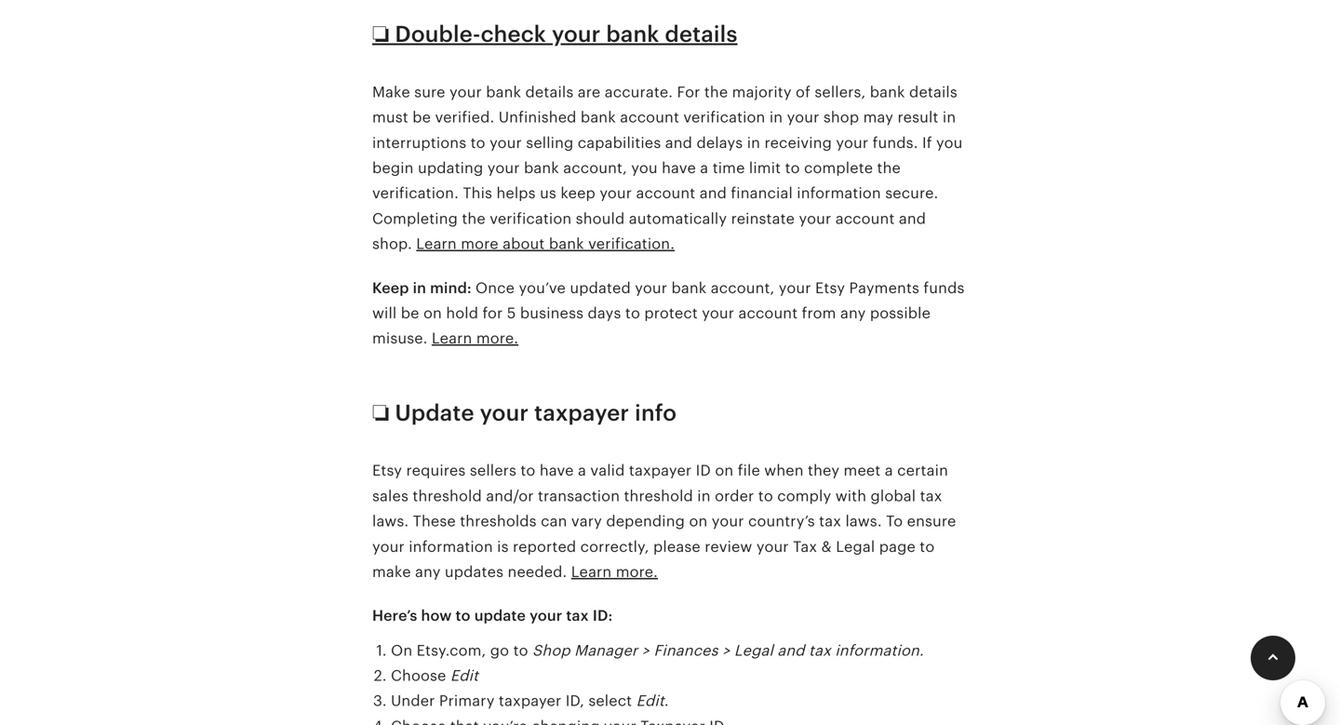 Task type: vqa. For each thing, say whether or not it's contained in the screenshot.
You'Ve
yes



Task type: locate. For each thing, give the bounding box(es) containing it.
helps
[[497, 185, 536, 202]]

be inside once you've updated your bank account, your etsy payments funds will be on hold for 5 business days to protect your account from any possible misuse.
[[401, 305, 420, 322]]

have inside make sure your bank details are accurate. for the majority of sellers, bank details must be verified. unfinished bank account verification in your shop may result in interruptions to your selling capabilities and delays in receiving your funds. if you begin updating your bank account, you have a time limit to complete the verification. this helps us keep your account and financial information secure. completing the verification should automatically reinstate your account and shop.
[[662, 160, 696, 176]]

2 vertical spatial on
[[689, 513, 708, 530]]

information
[[797, 185, 881, 202], [409, 538, 493, 555]]

etsy inside etsy requires sellers to have a valid taxpayer id on file when they meet a certain sales threshold and/or transaction threshold in order to comply with global tax laws. these thresholds can vary depending on your country's tax laws. to ensure your information is reported correctly, please review your tax & legal page to make any updates needed.
[[372, 462, 402, 479]]

0 vertical spatial edit
[[450, 668, 479, 684]]

your up should
[[600, 185, 632, 202]]

meet
[[844, 462, 881, 479]]

account, up "keep"
[[563, 160, 627, 176]]

❏ left double-
[[372, 22, 390, 47]]

reinstate
[[731, 210, 795, 227]]

0 vertical spatial on
[[424, 305, 442, 322]]

1 vertical spatial learn more. link
[[571, 564, 658, 580]]

learn down correctly, in the left bottom of the page
[[571, 564, 612, 580]]

more. down for
[[477, 330, 519, 347]]

legal right the finances
[[734, 642, 774, 659]]

0 horizontal spatial verification.
[[372, 185, 459, 202]]

your down unfinished
[[490, 134, 522, 151]]

0 horizontal spatial laws.
[[372, 513, 409, 530]]

on inside once you've updated your bank account, your etsy payments funds will be on hold for 5 business days to protect your account from any possible misuse.
[[424, 305, 442, 322]]

0 vertical spatial etsy
[[816, 280, 845, 296]]

the right for
[[705, 84, 728, 100]]

to right go
[[514, 642, 528, 659]]

us
[[540, 185, 557, 202]]

keep in mind:
[[372, 280, 476, 296]]

0 horizontal spatial have
[[540, 462, 574, 479]]

funds
[[924, 280, 965, 296]]

correctly,
[[581, 538, 649, 555]]

sure
[[414, 84, 446, 100]]

if
[[923, 134, 933, 151]]

verification. down should
[[588, 236, 675, 252]]

0 vertical spatial legal
[[836, 538, 875, 555]]

1 horizontal spatial account,
[[711, 280, 775, 296]]

laws. down with at the bottom right of the page
[[846, 513, 882, 530]]

certain
[[898, 462, 949, 479]]

learn more. down correctly, in the left bottom of the page
[[571, 564, 658, 580]]

1 horizontal spatial threshold
[[624, 488, 693, 504]]

laws. down sales
[[372, 513, 409, 530]]

0 horizontal spatial the
[[462, 210, 486, 227]]

shop.
[[372, 236, 412, 252]]

0 vertical spatial have
[[662, 160, 696, 176]]

threshold
[[413, 488, 482, 504], [624, 488, 693, 504]]

1 horizontal spatial any
[[841, 305, 866, 322]]

1 horizontal spatial the
[[705, 84, 728, 100]]

1 horizontal spatial learn more. link
[[571, 564, 658, 580]]

0 horizontal spatial more.
[[477, 330, 519, 347]]

> right manager
[[642, 642, 650, 659]]

a up global
[[885, 462, 894, 479]]

automatically
[[629, 210, 727, 227]]

0 vertical spatial learn
[[416, 236, 457, 252]]

verification up about
[[490, 210, 572, 227]]

verification. inside make sure your bank details are accurate. for the majority of sellers, bank details must be verified. unfinished bank account verification in your shop may result in interruptions to your selling capabilities and delays in receiving your funds. if you begin updating your bank account, you have a time limit to complete the verification. this helps us keep your account and financial information secure. completing the verification should automatically reinstate your account and shop.
[[372, 185, 459, 202]]

0 vertical spatial information
[[797, 185, 881, 202]]

threshold up depending
[[624, 488, 693, 504]]

you right if
[[937, 134, 963, 151]]

more. down correctly, in the left bottom of the page
[[616, 564, 658, 580]]

1 vertical spatial you
[[631, 160, 658, 176]]

check
[[481, 22, 546, 47]]

make sure your bank details are accurate. for the majority of sellers, bank details must be verified. unfinished bank account verification in your shop may result in interruptions to your selling capabilities and delays in receiving your funds. if you begin updating your bank account, you have a time limit to complete the verification. this helps us keep your account and financial information secure. completing the verification should automatically reinstate your account and shop.
[[372, 84, 963, 252]]

in right result
[[943, 109, 956, 126]]

edit
[[450, 668, 479, 684], [636, 693, 665, 710]]

1 vertical spatial learn more.
[[571, 564, 658, 580]]

your down of
[[787, 109, 820, 126]]

be
[[413, 109, 431, 126], [401, 305, 420, 322]]

your up verified.
[[450, 84, 482, 100]]

verification.
[[372, 185, 459, 202], [588, 236, 675, 252]]

2 ❏ from the top
[[372, 400, 390, 426]]

details up for
[[665, 22, 738, 47]]

0 horizontal spatial any
[[415, 564, 441, 580]]

account left from
[[739, 305, 798, 322]]

1 vertical spatial on
[[715, 462, 734, 479]]

a up transaction
[[578, 462, 586, 479]]

you've
[[519, 280, 566, 296]]

account, inside make sure your bank details are accurate. for the majority of sellers, bank details must be verified. unfinished bank account verification in your shop may result in interruptions to your selling capabilities and delays in receiving your funds. if you begin updating your bank account, you have a time limit to complete the verification. this helps us keep your account and financial information secure. completing the verification should automatically reinstate your account and shop.
[[563, 160, 627, 176]]

your up review
[[712, 513, 744, 530]]

etsy up from
[[816, 280, 845, 296]]

a left the time in the top of the page
[[700, 160, 709, 176]]

5
[[507, 305, 516, 322]]

learn
[[416, 236, 457, 252], [432, 330, 472, 347], [571, 564, 612, 580]]

0 vertical spatial verification.
[[372, 185, 459, 202]]

on down keep in mind:
[[424, 305, 442, 322]]

etsy
[[816, 280, 845, 296], [372, 462, 402, 479]]

any right from
[[841, 305, 866, 322]]

information down these
[[409, 538, 493, 555]]

tax left information.
[[809, 642, 831, 659]]

once you've updated your bank account, your etsy payments funds will be on hold for 5 business days to protect your account from any possible misuse.
[[372, 280, 965, 347]]

your up helps
[[488, 160, 520, 176]]

1 horizontal spatial >
[[723, 642, 730, 659]]

0 horizontal spatial information
[[409, 538, 493, 555]]

you
[[937, 134, 963, 151], [631, 160, 658, 176]]

0 horizontal spatial account,
[[563, 160, 627, 176]]

2 vertical spatial the
[[462, 210, 486, 227]]

0 vertical spatial account,
[[563, 160, 627, 176]]

tax up "&"
[[819, 513, 842, 530]]

have up transaction
[[540, 462, 574, 479]]

verification. up completing
[[372, 185, 459, 202]]

the down funds.
[[877, 160, 901, 176]]

they
[[808, 462, 840, 479]]

primary
[[439, 693, 495, 710]]

please
[[654, 538, 701, 555]]

order
[[715, 488, 754, 504]]

make
[[372, 84, 410, 100]]

how
[[421, 608, 452, 624]]

2 horizontal spatial the
[[877, 160, 901, 176]]

the down this
[[462, 210, 486, 227]]

laws.
[[372, 513, 409, 530], [846, 513, 882, 530]]

2 horizontal spatial details
[[910, 84, 958, 100]]

complete
[[804, 160, 873, 176]]

legal right "&"
[[836, 538, 875, 555]]

0 horizontal spatial >
[[642, 642, 650, 659]]

when
[[765, 462, 804, 479]]

have left the time in the top of the page
[[662, 160, 696, 176]]

learn down completing
[[416, 236, 457, 252]]

0 vertical spatial any
[[841, 305, 866, 322]]

edit up primary
[[450, 668, 479, 684]]

payments
[[850, 280, 920, 296]]

to right how
[[456, 608, 471, 624]]

> right the finances
[[723, 642, 730, 659]]

verification
[[684, 109, 766, 126], [490, 210, 572, 227]]

1 horizontal spatial etsy
[[816, 280, 845, 296]]

0 horizontal spatial edit
[[450, 668, 479, 684]]

threshold down the requires
[[413, 488, 482, 504]]

2 vertical spatial learn
[[571, 564, 612, 580]]

1 ❏ from the top
[[372, 22, 390, 47]]

0 vertical spatial learn more. link
[[432, 330, 519, 347]]

1 vertical spatial account,
[[711, 280, 775, 296]]

❏
[[372, 22, 390, 47], [372, 400, 390, 426]]

account inside once you've updated your bank account, your etsy payments funds will be on hold for 5 business days to protect your account from any possible misuse.
[[739, 305, 798, 322]]

you down capabilities
[[631, 160, 658, 176]]

❏ double-check your bank details link
[[372, 22, 738, 47]]

can
[[541, 513, 567, 530]]

0 horizontal spatial etsy
[[372, 462, 402, 479]]

learn more. down hold
[[432, 330, 519, 347]]

your up sellers
[[480, 400, 529, 426]]

edit right 'select'
[[636, 693, 665, 710]]

1 vertical spatial any
[[415, 564, 441, 580]]

learn more. link down correctly, in the left bottom of the page
[[571, 564, 658, 580]]

may
[[864, 109, 894, 126]]

legal inside etsy requires sellers to have a valid taxpayer id on file when they meet a certain sales threshold and/or transaction threshold in order to comply with global tax laws. these thresholds can vary depending on your country's tax laws. to ensure your information is reported correctly, please review your tax & legal page to make any updates needed.
[[836, 538, 875, 555]]

1 vertical spatial etsy
[[372, 462, 402, 479]]

bank up protect
[[672, 280, 707, 296]]

in down "id"
[[698, 488, 711, 504]]

your right protect
[[702, 305, 735, 322]]

.
[[665, 693, 669, 710]]

etsy.com,
[[417, 642, 486, 659]]

1 horizontal spatial a
[[700, 160, 709, 176]]

vary
[[572, 513, 602, 530]]

your up from
[[779, 280, 811, 296]]

and left information.
[[778, 642, 805, 659]]

1 horizontal spatial legal
[[836, 538, 875, 555]]

taxpayer left "id"
[[629, 462, 692, 479]]

your up "make"
[[372, 538, 405, 555]]

taxpayer up valid
[[535, 400, 630, 426]]

bank down should
[[549, 236, 584, 252]]

learn more. link
[[432, 330, 519, 347], [571, 564, 658, 580]]

1 horizontal spatial more.
[[616, 564, 658, 580]]

1 vertical spatial learn
[[432, 330, 472, 347]]

2 vertical spatial taxpayer
[[499, 693, 562, 710]]

should
[[576, 210, 625, 227]]

have inside etsy requires sellers to have a valid taxpayer id on file when they meet a certain sales threshold and/or transaction threshold in order to comply with global tax laws. these thresholds can vary depending on your country's tax laws. to ensure your information is reported correctly, please review your tax & legal page to make any updates needed.
[[540, 462, 574, 479]]

a
[[700, 160, 709, 176], [578, 462, 586, 479], [885, 462, 894, 479]]

1 vertical spatial be
[[401, 305, 420, 322]]

account, inside once you've updated your bank account, your etsy payments funds will be on hold for 5 business days to protect your account from any possible misuse.
[[711, 280, 775, 296]]

1 vertical spatial information
[[409, 538, 493, 555]]

on up please
[[689, 513, 708, 530]]

tax up ensure
[[920, 488, 943, 504]]

1 vertical spatial taxpayer
[[629, 462, 692, 479]]

protect
[[645, 305, 698, 322]]

bank inside once you've updated your bank account, your etsy payments funds will be on hold for 5 business days to protect your account from any possible misuse.
[[672, 280, 707, 296]]

id
[[696, 462, 711, 479]]

capabilities
[[578, 134, 661, 151]]

0 horizontal spatial threshold
[[413, 488, 482, 504]]

and inside on etsy.com, go to shop manager > finances > legal and tax information. choose edit under primary taxpayer id, select edit .
[[778, 642, 805, 659]]

any right "make"
[[415, 564, 441, 580]]

your
[[552, 22, 601, 47], [450, 84, 482, 100], [787, 109, 820, 126], [490, 134, 522, 151], [836, 134, 869, 151], [488, 160, 520, 176], [600, 185, 632, 202], [799, 210, 832, 227], [635, 280, 668, 296], [779, 280, 811, 296], [702, 305, 735, 322], [480, 400, 529, 426], [712, 513, 744, 530], [372, 538, 405, 555], [757, 538, 789, 555], [530, 608, 563, 624]]

0 horizontal spatial on
[[424, 305, 442, 322]]

information down complete
[[797, 185, 881, 202]]

learn down hold
[[432, 330, 472, 347]]

0 vertical spatial verification
[[684, 109, 766, 126]]

0 vertical spatial ❏
[[372, 22, 390, 47]]

0 vertical spatial be
[[413, 109, 431, 126]]

account down accurate.
[[620, 109, 680, 126]]

1 horizontal spatial you
[[937, 134, 963, 151]]

of
[[796, 84, 811, 100]]

to up country's
[[759, 488, 774, 504]]

1 vertical spatial legal
[[734, 642, 774, 659]]

❏ left update
[[372, 400, 390, 426]]

any inside etsy requires sellers to have a valid taxpayer id on file when they meet a certain sales threshold and/or transaction threshold in order to comply with global tax laws. these thresholds can vary depending on your country's tax laws. to ensure your information is reported correctly, please review your tax & legal page to make any updates needed.
[[415, 564, 441, 580]]

to inside on etsy.com, go to shop manager > finances > legal and tax information. choose edit under primary taxpayer id, select edit .
[[514, 642, 528, 659]]

your down shop
[[836, 134, 869, 151]]

2 > from the left
[[723, 642, 730, 659]]

details up unfinished
[[526, 84, 574, 100]]

sellers
[[470, 462, 517, 479]]

finances
[[654, 642, 718, 659]]

0 horizontal spatial learn more.
[[432, 330, 519, 347]]

for
[[677, 84, 701, 100]]

be right "will" on the left
[[401, 305, 420, 322]]

1 horizontal spatial verification.
[[588, 236, 675, 252]]

account,
[[563, 160, 627, 176], [711, 280, 775, 296]]

learn more. link down hold
[[432, 330, 519, 347]]

days
[[588, 305, 621, 322]]

and down the time in the top of the page
[[700, 185, 727, 202]]

0 horizontal spatial you
[[631, 160, 658, 176]]

your down country's
[[757, 538, 789, 555]]

1 horizontal spatial learn more.
[[571, 564, 658, 580]]

details up result
[[910, 84, 958, 100]]

0 horizontal spatial learn more. link
[[432, 330, 519, 347]]

to down "receiving"
[[785, 160, 800, 176]]

id:
[[593, 608, 613, 624]]

be up interruptions
[[413, 109, 431, 126]]

1 vertical spatial the
[[877, 160, 901, 176]]

page
[[879, 538, 916, 555]]

1 horizontal spatial have
[[662, 160, 696, 176]]

0 vertical spatial the
[[705, 84, 728, 100]]

reported
[[513, 538, 577, 555]]

taxpayer inside etsy requires sellers to have a valid taxpayer id on file when they meet a certain sales threshold and/or transaction threshold in order to comply with global tax laws. these thresholds can vary depending on your country's tax laws. to ensure your information is reported correctly, please review your tax & legal page to make any updates needed.
[[629, 462, 692, 479]]

to
[[471, 134, 486, 151], [785, 160, 800, 176], [626, 305, 640, 322], [521, 462, 536, 479], [759, 488, 774, 504], [920, 538, 935, 555], [456, 608, 471, 624], [514, 642, 528, 659]]

1 vertical spatial ❏
[[372, 400, 390, 426]]

majority
[[732, 84, 792, 100]]

etsy up sales
[[372, 462, 402, 479]]

to right days
[[626, 305, 640, 322]]

any inside once you've updated your bank account, your etsy payments funds will be on hold for 5 business days to protect your account from any possible misuse.
[[841, 305, 866, 322]]

id,
[[566, 693, 585, 710]]

0 horizontal spatial legal
[[734, 642, 774, 659]]

0 horizontal spatial details
[[526, 84, 574, 100]]

account, down reinstate
[[711, 280, 775, 296]]

business
[[520, 305, 584, 322]]

taxpayer left id,
[[499, 693, 562, 710]]

and down secure.
[[899, 210, 926, 227]]

to down ensure
[[920, 538, 935, 555]]

tax inside on etsy.com, go to shop manager > finances > legal and tax information. choose edit under primary taxpayer id, select edit .
[[809, 642, 831, 659]]

1 horizontal spatial edit
[[636, 693, 665, 710]]

verification up the delays
[[684, 109, 766, 126]]

on right "id"
[[715, 462, 734, 479]]

1 horizontal spatial information
[[797, 185, 881, 202]]

1 vertical spatial have
[[540, 462, 574, 479]]

❏ for ❏ double-check your bank details
[[372, 22, 390, 47]]

1 horizontal spatial laws.
[[846, 513, 882, 530]]

❏ double-check your bank details
[[372, 22, 738, 47]]

in down majority
[[770, 109, 783, 126]]

2 horizontal spatial on
[[715, 462, 734, 479]]

1 vertical spatial verification
[[490, 210, 572, 227]]

comply
[[778, 488, 832, 504]]

to
[[886, 513, 903, 530]]

in right keep
[[413, 280, 426, 296]]

❏ update your taxpayer info
[[372, 400, 677, 426]]

1 > from the left
[[642, 642, 650, 659]]



Task type: describe. For each thing, give the bounding box(es) containing it.
receiving
[[765, 134, 832, 151]]

account up automatically
[[636, 185, 696, 202]]

updating
[[418, 160, 484, 176]]

review
[[705, 538, 753, 555]]

update
[[475, 608, 526, 624]]

accurate.
[[605, 84, 673, 100]]

valid
[[591, 462, 625, 479]]

these
[[413, 513, 456, 530]]

2 horizontal spatial a
[[885, 462, 894, 479]]

in inside etsy requires sellers to have a valid taxpayer id on file when they meet a certain sales threshold and/or transaction threshold in order to comply with global tax laws. these thresholds can vary depending on your country's tax laws. to ensure your information is reported correctly, please review your tax & legal page to make any updates needed.
[[698, 488, 711, 504]]

funds.
[[873, 134, 918, 151]]

here's how to update your tax id:
[[372, 608, 613, 624]]

learn more about bank verification.
[[416, 236, 675, 252]]

1 horizontal spatial on
[[689, 513, 708, 530]]

information inside make sure your bank details are accurate. for the majority of sellers, bank details must be verified. unfinished bank account verification in your shop may result in interruptions to your selling capabilities and delays in receiving your funds. if you begin updating your bank account, you have a time limit to complete the verification. this helps us keep your account and financial information secure. completing the verification should automatically reinstate your account and shop.
[[797, 185, 881, 202]]

bank down are
[[581, 109, 616, 126]]

shop
[[533, 642, 570, 659]]

1 laws. from the left
[[372, 513, 409, 530]]

tax
[[793, 538, 818, 555]]

to down verified.
[[471, 134, 486, 151]]

file
[[738, 462, 761, 479]]

keep
[[561, 185, 596, 202]]

double-
[[395, 22, 481, 47]]

information inside etsy requires sellers to have a valid taxpayer id on file when they meet a certain sales threshold and/or transaction threshold in order to comply with global tax laws. these thresholds can vary depending on your country's tax laws. to ensure your information is reported correctly, please review your tax & legal page to make any updates needed.
[[409, 538, 493, 555]]

time
[[713, 160, 745, 176]]

and left the delays
[[665, 134, 693, 151]]

2 threshold from the left
[[624, 488, 693, 504]]

manager
[[575, 642, 638, 659]]

your right reinstate
[[799, 210, 832, 227]]

a inside make sure your bank details are accurate. for the majority of sellers, bank details must be verified. unfinished bank account verification in your shop may result in interruptions to your selling capabilities and delays in receiving your funds. if you begin updating your bank account, you have a time limit to complete the verification. this helps us keep your account and financial information secure. completing the verification should automatically reinstate your account and shop.
[[700, 160, 709, 176]]

shop
[[824, 109, 859, 126]]

to inside once you've updated your bank account, your etsy payments funds will be on hold for 5 business days to protect your account from any possible misuse.
[[626, 305, 640, 322]]

must
[[372, 109, 409, 126]]

update
[[395, 400, 474, 426]]

depending
[[606, 513, 685, 530]]

learn for make sure your bank details are accurate. for the majority of sellers, bank details must be verified. unfinished bank account verification in your shop may result in interruptions to your selling capabilities and delays in receiving your funds. if you begin updating your bank account, you have a time limit to complete the verification. this helps us keep your account and financial information secure. completing the verification should automatically reinstate your account and shop.
[[416, 236, 457, 252]]

on
[[391, 642, 413, 659]]

is
[[497, 538, 509, 555]]

legal inside on etsy.com, go to shop manager > finances > legal and tax information. choose edit under primary taxpayer id, select edit .
[[734, 642, 774, 659]]

will
[[372, 305, 397, 322]]

info
[[635, 400, 677, 426]]

possible
[[870, 305, 931, 322]]

1 horizontal spatial details
[[665, 22, 738, 47]]

learn for etsy requires sellers to have a valid taxpayer id on file when they meet a certain sales threshold and/or transaction threshold in order to comply with global tax laws. these thresholds can vary depending on your country's tax laws. to ensure your information is reported correctly, please review your tax & legal page to make any updates needed.
[[571, 564, 612, 580]]

country's
[[748, 513, 815, 530]]

&
[[822, 538, 832, 555]]

0 vertical spatial more.
[[477, 330, 519, 347]]

sales
[[372, 488, 409, 504]]

updated
[[570, 280, 631, 296]]

transaction
[[538, 488, 620, 504]]

choose
[[391, 668, 446, 684]]

1 threshold from the left
[[413, 488, 482, 504]]

bank up us
[[524, 160, 559, 176]]

select
[[589, 693, 632, 710]]

learn more about bank verification. link
[[416, 236, 675, 252]]

this
[[463, 185, 493, 202]]

your up are
[[552, 22, 601, 47]]

keep
[[372, 280, 409, 296]]

1 vertical spatial more.
[[616, 564, 658, 580]]

etsy requires sellers to have a valid taxpayer id on file when they meet a certain sales threshold and/or transaction threshold in order to comply with global tax laws. these thresholds can vary depending on your country's tax laws. to ensure your information is reported correctly, please review your tax & legal page to make any updates needed.
[[372, 462, 957, 580]]

bank up unfinished
[[486, 84, 521, 100]]

taxpayer inside on etsy.com, go to shop manager > finances > legal and tax information. choose edit under primary taxpayer id, select edit .
[[499, 693, 562, 710]]

from
[[802, 305, 837, 322]]

account down secure.
[[836, 210, 895, 227]]

here's
[[372, 608, 418, 624]]

be inside make sure your bank details are accurate. for the majority of sellers, bank details must be verified. unfinished bank account verification in your shop may result in interruptions to your selling capabilities and delays in receiving your funds. if you begin updating your bank account, you have a time limit to complete the verification. this helps us keep your account and financial information secure. completing the verification should automatically reinstate your account and shop.
[[413, 109, 431, 126]]

delays
[[697, 134, 743, 151]]

on etsy.com, go to shop manager > finances > legal and tax information. choose edit under primary taxpayer id, select edit .
[[391, 642, 924, 710]]

to up "and/or"
[[521, 462, 536, 479]]

once
[[476, 280, 515, 296]]

updates
[[445, 564, 504, 580]]

go
[[490, 642, 509, 659]]

thresholds
[[460, 513, 537, 530]]

selling
[[526, 134, 574, 151]]

0 horizontal spatial a
[[578, 462, 586, 479]]

requires
[[406, 462, 466, 479]]

your up shop
[[530, 608, 563, 624]]

0 vertical spatial you
[[937, 134, 963, 151]]

more
[[461, 236, 499, 252]]

ensure
[[907, 513, 957, 530]]

in up limit
[[747, 134, 761, 151]]

result
[[898, 109, 939, 126]]

0 vertical spatial taxpayer
[[535, 400, 630, 426]]

financial
[[731, 185, 793, 202]]

0 horizontal spatial verification
[[490, 210, 572, 227]]

sellers,
[[815, 84, 866, 100]]

2 laws. from the left
[[846, 513, 882, 530]]

completing
[[372, 210, 458, 227]]

limit
[[749, 160, 781, 176]]

verified.
[[435, 109, 495, 126]]

1 vertical spatial edit
[[636, 693, 665, 710]]

needed.
[[508, 564, 567, 580]]

under
[[391, 693, 435, 710]]

1 horizontal spatial verification
[[684, 109, 766, 126]]

etsy inside once you've updated your bank account, your etsy payments funds will be on hold for 5 business days to protect your account from any possible misuse.
[[816, 280, 845, 296]]

make
[[372, 564, 411, 580]]

are
[[578, 84, 601, 100]]

your up protect
[[635, 280, 668, 296]]

with
[[836, 488, 867, 504]]

1 vertical spatial verification.
[[588, 236, 675, 252]]

about
[[503, 236, 545, 252]]

information.
[[835, 642, 924, 659]]

tax left id: at the left bottom of page
[[566, 608, 589, 624]]

global
[[871, 488, 916, 504]]

0 vertical spatial learn more.
[[432, 330, 519, 347]]

begin
[[372, 160, 414, 176]]

bank up the may
[[870, 84, 906, 100]]

❏ for ❏ update your taxpayer info
[[372, 400, 390, 426]]

bank up accurate.
[[606, 22, 660, 47]]

and/or
[[486, 488, 534, 504]]



